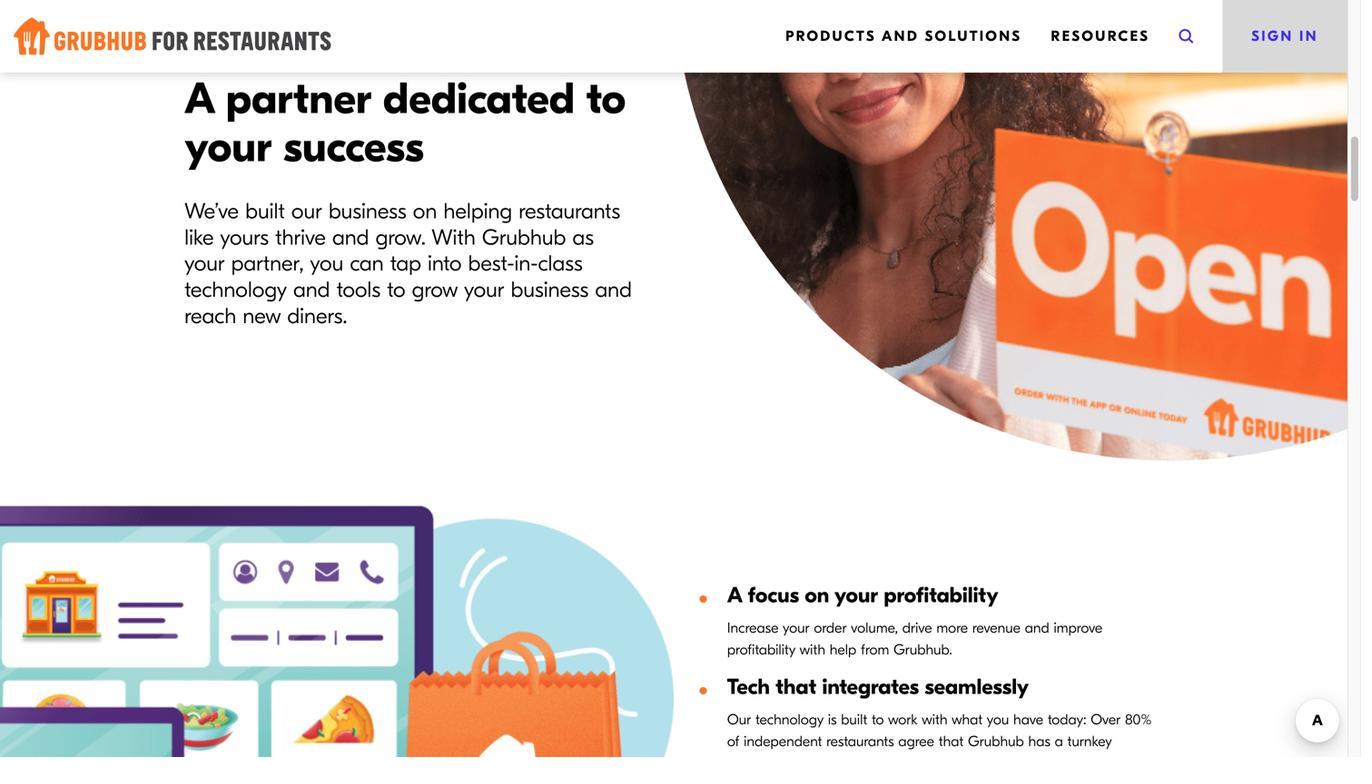 Task type: locate. For each thing, give the bounding box(es) containing it.
restaurants
[[519, 199, 621, 224], [827, 734, 895, 751]]

1 horizontal spatial that
[[939, 734, 964, 751]]

1 horizontal spatial business
[[511, 278, 589, 302]]

built
[[245, 199, 285, 224], [841, 712, 868, 729]]

revenue
[[973, 620, 1021, 637]]

dedicated
[[383, 74, 575, 124]]

with down order
[[800, 642, 826, 659]]

menu bar containing products and solutions
[[771, 0, 1348, 73]]

0 vertical spatial to
[[587, 74, 626, 124]]

1 horizontal spatial profitability
[[884, 583, 999, 608]]

volume,
[[851, 620, 899, 637]]

1 horizontal spatial grubhub
[[969, 734, 1025, 751]]

products and solutions link
[[786, 6, 1022, 66]]

can
[[350, 251, 384, 276]]

0 vertical spatial technology
[[185, 278, 287, 302]]

your down the best-
[[464, 278, 505, 302]]

to
[[587, 74, 626, 124], [387, 278, 406, 302], [872, 712, 884, 729]]

built up yours
[[245, 199, 285, 224]]

with
[[800, 642, 826, 659], [922, 712, 948, 729]]

0 vertical spatial built
[[245, 199, 285, 224]]

grubhub down what
[[969, 734, 1025, 751]]

you
[[310, 251, 344, 276], [987, 712, 1010, 729]]

1 vertical spatial a
[[728, 583, 743, 608]]

on up order
[[805, 583, 830, 608]]

1 horizontal spatial with
[[922, 712, 948, 729]]

technology down independent
[[728, 756, 796, 758]]

1 vertical spatial with
[[922, 712, 948, 729]]

1 horizontal spatial a
[[728, 583, 743, 608]]

your up we've
[[185, 122, 272, 172]]

profitability up more
[[884, 583, 999, 608]]

with
[[432, 225, 476, 250]]

1 vertical spatial built
[[841, 712, 868, 729]]

you down thrive
[[310, 251, 344, 276]]

1 vertical spatial profitability
[[728, 642, 796, 659]]

1 vertical spatial technology
[[756, 712, 824, 729]]

0 horizontal spatial on
[[413, 199, 437, 224]]

a focus on your profitability
[[728, 583, 999, 608]]

to inside we've built our business on helping restaurants like yours thrive and grow. with grubhub as your partner, you can tap into best-in-class technology and tools to grow your business and reach new diners.
[[387, 278, 406, 302]]

that right tech
[[776, 675, 817, 700]]

your up the volume,
[[835, 583, 879, 608]]

80%
[[1126, 712, 1152, 729]]

integrates
[[823, 675, 919, 700]]

what
[[952, 712, 983, 729]]

drive
[[903, 620, 933, 637]]

0 horizontal spatial profitability
[[728, 642, 796, 659]]

and
[[882, 28, 919, 45], [333, 225, 369, 250], [293, 278, 330, 302], [595, 278, 632, 302], [1025, 620, 1050, 637]]

seamlessly
[[925, 675, 1030, 700]]

0 horizontal spatial you
[[310, 251, 344, 276]]

with inside the our technology is built to work with what you have today: over 80% of independent restaurants agree that grubhub has a turnkey technology package.*
[[922, 712, 948, 729]]

that down what
[[939, 734, 964, 751]]

business down class
[[511, 278, 589, 302]]

grubhub inside the our technology is built to work with what you have today: over 80% of independent restaurants agree that grubhub has a turnkey technology package.*
[[969, 734, 1025, 751]]

a for a focus on your profitability
[[728, 583, 743, 608]]

0 horizontal spatial built
[[245, 199, 285, 224]]

0 horizontal spatial with
[[800, 642, 826, 659]]

order
[[814, 620, 847, 637]]

0 vertical spatial restaurants
[[519, 199, 621, 224]]

technology up reach
[[185, 278, 287, 302]]

1 vertical spatial that
[[939, 734, 964, 751]]

a inside a partner dedicated to your success
[[185, 74, 214, 124]]

a
[[185, 74, 214, 124], [728, 583, 743, 608]]

over
[[1091, 712, 1121, 729]]

restaurants up package.*
[[827, 734, 895, 751]]

1 vertical spatial grubhub
[[969, 734, 1025, 751]]

1 vertical spatial on
[[805, 583, 830, 608]]

with inside increase your order volume, drive more revenue and improve profitability with help from grubhub.
[[800, 642, 826, 659]]

agree
[[899, 734, 935, 751]]

your inside increase your order volume, drive more revenue and improve profitability with help from grubhub.
[[783, 620, 810, 637]]

grubhub.
[[894, 642, 953, 659]]

restaurants up as
[[519, 199, 621, 224]]

we've built our business on helping restaurants like yours thrive and grow. with grubhub as your partner, you can tap into best-in-class technology and tools to grow your business and reach new diners.
[[185, 199, 632, 329]]

and inside increase your order volume, drive more revenue and improve profitability with help from grubhub.
[[1025, 620, 1050, 637]]

1 horizontal spatial to
[[587, 74, 626, 124]]

profitability
[[884, 583, 999, 608], [728, 642, 796, 659]]

profitability inside increase your order volume, drive more revenue and improve profitability with help from grubhub.
[[728, 642, 796, 659]]

technology inside we've built our business on helping restaurants like yours thrive and grow. with grubhub as your partner, you can tap into best-in-class technology and tools to grow your business and reach new diners.
[[185, 278, 287, 302]]

1 vertical spatial you
[[987, 712, 1010, 729]]

improve
[[1054, 620, 1103, 637]]

products
[[786, 28, 877, 45]]

0 vertical spatial you
[[310, 251, 344, 276]]

technology
[[185, 278, 287, 302], [756, 712, 824, 729], [728, 756, 796, 758]]

with up agree
[[922, 712, 948, 729]]

sign in link
[[1252, 28, 1319, 45]]

1 horizontal spatial restaurants
[[827, 734, 895, 751]]

1 horizontal spatial you
[[987, 712, 1010, 729]]

a down grubhub for restaurants homepage image
[[185, 74, 214, 124]]

of
[[728, 734, 740, 751]]

menu bar
[[771, 0, 1348, 73]]

as
[[573, 225, 594, 250]]

0 vertical spatial with
[[800, 642, 826, 659]]

you inside the our technology is built to work with what you have today: over 80% of independent restaurants agree that grubhub has a turnkey technology package.*
[[987, 712, 1010, 729]]

profitability down 'increase'
[[728, 642, 796, 659]]

business up grow.
[[329, 199, 407, 224]]

grubhub for restaurants homepage image
[[14, 18, 332, 55]]

grow
[[412, 278, 458, 302]]

is
[[828, 712, 837, 729]]

work
[[889, 712, 918, 729]]

sign
[[1252, 28, 1294, 45]]

business
[[329, 199, 407, 224], [511, 278, 589, 302]]

from
[[861, 642, 890, 659]]

on
[[413, 199, 437, 224], [805, 583, 830, 608]]

0 vertical spatial grubhub
[[482, 225, 566, 250]]

success
[[283, 122, 424, 172]]

in
[[1300, 28, 1319, 45]]

1 vertical spatial to
[[387, 278, 406, 302]]

a up 'increase'
[[728, 583, 743, 608]]

1 vertical spatial restaurants
[[827, 734, 895, 751]]

a
[[1055, 734, 1064, 751]]

2 vertical spatial to
[[872, 712, 884, 729]]

1 horizontal spatial built
[[841, 712, 868, 729]]

0 horizontal spatial a
[[185, 74, 214, 124]]

increase your order volume, drive more revenue and improve profitability with help from grubhub.
[[728, 620, 1103, 659]]

our
[[292, 199, 322, 224]]

your
[[185, 122, 272, 172], [185, 251, 225, 276], [464, 278, 505, 302], [835, 583, 879, 608], [783, 620, 810, 637]]

grubhub up in-
[[482, 225, 566, 250]]

sign in
[[1252, 28, 1319, 45]]

your inside a partner dedicated to your success
[[185, 122, 272, 172]]

1 vertical spatial business
[[511, 278, 589, 302]]

0 horizontal spatial to
[[387, 278, 406, 302]]

search get-stage.grubhub.com image
[[1179, 29, 1194, 44]]

0 vertical spatial on
[[413, 199, 437, 224]]

0 horizontal spatial business
[[329, 199, 407, 224]]

0 vertical spatial that
[[776, 675, 817, 700]]

2 horizontal spatial to
[[872, 712, 884, 729]]

in-
[[515, 251, 538, 276]]

yours
[[220, 225, 269, 250]]

on up grow.
[[413, 199, 437, 224]]

tech that integrates seamlessly
[[728, 675, 1030, 700]]

you left have on the right of page
[[987, 712, 1010, 729]]

0 horizontal spatial restaurants
[[519, 199, 621, 224]]

technology up independent
[[756, 712, 824, 729]]

that
[[776, 675, 817, 700], [939, 734, 964, 751]]

grubhub
[[482, 225, 566, 250], [969, 734, 1025, 751]]

0 horizontal spatial grubhub
[[482, 225, 566, 250]]

your left order
[[783, 620, 810, 637]]

built right is
[[841, 712, 868, 729]]

0 vertical spatial a
[[185, 74, 214, 124]]

0 vertical spatial business
[[329, 199, 407, 224]]



Task type: describe. For each thing, give the bounding box(es) containing it.
restaurants inside we've built our business on helping restaurants like yours thrive and grow. with grubhub as your partner, you can tap into best-in-class technology and tools to grow your business and reach new diners.
[[519, 199, 621, 224]]

package.*
[[800, 756, 862, 758]]

focus
[[748, 583, 799, 608]]

like
[[185, 225, 214, 250]]

2 vertical spatial technology
[[728, 756, 796, 758]]

to inside a partner dedicated to your success
[[587, 74, 626, 124]]

tap
[[390, 251, 421, 276]]

resources
[[1052, 28, 1150, 45]]

thrive
[[275, 225, 326, 250]]

a grubhub restaurant partner flipping their open sign image
[[674, 0, 1348, 461]]

resources link
[[1052, 6, 1150, 66]]

has
[[1029, 734, 1051, 751]]

0 horizontal spatial that
[[776, 675, 817, 700]]

built inside we've built our business on helping restaurants like yours thrive and grow. with grubhub as your partner, you can tap into best-in-class technology and tools to grow your business and reach new diners.
[[245, 199, 285, 224]]

into
[[428, 251, 462, 276]]

products and solutions
[[786, 28, 1022, 45]]

to inside the our technology is built to work with what you have today: over 80% of independent restaurants agree that grubhub has a turnkey technology package.*
[[872, 712, 884, 729]]

built inside the our technology is built to work with what you have today: over 80% of independent restaurants agree that grubhub has a turnkey technology package.*
[[841, 712, 868, 729]]

turnkey
[[1068, 734, 1112, 751]]

you inside we've built our business on helping restaurants like yours thrive and grow. with grubhub as your partner, you can tap into best-in-class technology and tools to grow your business and reach new diners.
[[310, 251, 344, 276]]

our technology is built to work with what you have today: over 80% of independent restaurants agree that grubhub has a turnkey technology package.*
[[728, 712, 1152, 758]]

class
[[538, 251, 583, 276]]

increase
[[728, 620, 779, 637]]

on inside we've built our business on helping restaurants like yours thrive and grow. with grubhub as your partner, you can tap into best-in-class technology and tools to grow your business and reach new diners.
[[413, 199, 437, 224]]

our
[[728, 712, 752, 729]]

new
[[243, 304, 281, 329]]

a partner dedicated to your success
[[185, 74, 626, 172]]

helping
[[444, 199, 513, 224]]

have
[[1014, 712, 1044, 729]]

we've
[[185, 199, 239, 224]]

tools
[[337, 278, 381, 302]]

tech
[[728, 675, 770, 700]]

restaurants inside the our technology is built to work with what you have today: over 80% of independent restaurants agree that grubhub has a turnkey technology package.*
[[827, 734, 895, 751]]

your down like
[[185, 251, 225, 276]]

partner,
[[231, 251, 304, 276]]

1 horizontal spatial on
[[805, 583, 830, 608]]

partner
[[226, 74, 372, 124]]

0 vertical spatial profitability
[[884, 583, 999, 608]]

help
[[830, 642, 857, 659]]

today:
[[1048, 712, 1087, 729]]

grubhub inside we've built our business on helping restaurants like yours thrive and grow. with grubhub as your partner, you can tap into best-in-class technology and tools to grow your business and reach new diners.
[[482, 225, 566, 250]]

solutions
[[925, 28, 1022, 45]]

a for a partner dedicated to your success
[[185, 74, 214, 124]]

diners.
[[287, 304, 347, 329]]

independent
[[744, 734, 823, 751]]

that inside the our technology is built to work with what you have today: over 80% of independent restaurants agree that grubhub has a turnkey technology package.*
[[939, 734, 964, 751]]

more
[[937, 620, 969, 637]]

reach
[[185, 304, 236, 329]]

grow.
[[376, 225, 426, 250]]

best-
[[468, 251, 515, 276]]



Task type: vqa. For each thing, say whether or not it's contained in the screenshot.
the care
no



